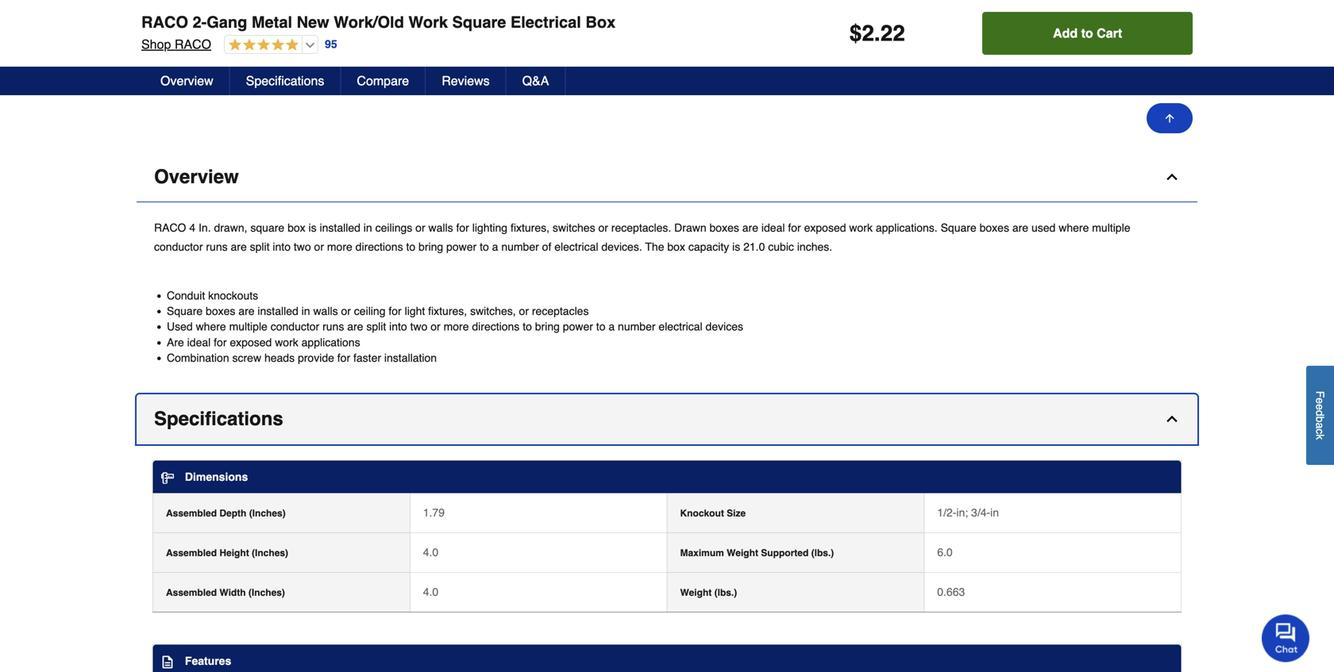Task type: describe. For each thing, give the bounding box(es) containing it.
capacity
[[688, 241, 729, 253]]

are
[[167, 336, 184, 349]]

applications.
[[876, 222, 938, 234]]

d
[[1314, 411, 1327, 417]]

1.79
[[423, 507, 445, 519]]

devices
[[706, 321, 743, 333]]

add to cart
[[1053, 26, 1122, 40]]

for up combination
[[214, 336, 227, 349]]

dimensions
[[185, 471, 248, 484]]

1 vertical spatial overview button
[[137, 152, 1198, 202]]

heads
[[264, 352, 295, 364]]

cubic
[[768, 241, 794, 253]]

box inside 2-gang metal new work/old work square electrical box
[[138, 48, 156, 62]]

3/8-
[[649, 16, 669, 30]]

size
[[727, 508, 746, 519]]

for left light
[[389, 305, 402, 318]]

supported
[[761, 548, 809, 559]]

knockouts
[[208, 289, 258, 302]]

compare
[[357, 73, 409, 88]]

exposed inside raco 4 in. drawn, square box is installed in ceilings or walls for lighting fixtures, switches or receptacles. drawn boxes are ideal for exposed work applications. square boxes are used where multiple conductor runs are split into two or more directions to bring power to a number of electrical devices. the box capacity is 21.0 cubic inches.
[[804, 222, 846, 234]]

6.0
[[937, 546, 953, 559]]

chat invite button image
[[1262, 614, 1310, 663]]

square inside 2-gang metal new work/old work square electrical box
[[219, 32, 255, 46]]

maximum
[[680, 548, 724, 559]]

2-gang metal new work/old work square electrical box
[[138, 16, 304, 62]]

electrical inside 2-gang metal new work/old work square electrical box
[[258, 32, 304, 46]]

maximum weight supported (lbs.)
[[680, 548, 834, 559]]

1 vertical spatial (lbs.)
[[714, 588, 737, 599]]

clamp-
[[580, 32, 618, 46]]

in inside 3/8-in die cast zinc clamp-on type service entrance connector conduit fittings
[[669, 16, 678, 30]]

.
[[874, 21, 880, 46]]

more inside conduit knockouts square boxes are installed in walls or ceiling for light fixtures, switches, or receptacles used where multiple conductor runs are split into two or more directions to bring power to a number electrical devices are ideal for exposed work applications combination screw heads provide for faster installation
[[444, 321, 469, 333]]

knockout size
[[680, 508, 746, 519]]

installed inside raco 4 in. drawn, square box is installed in ceilings or walls for lighting fixtures, switches or receptacles. drawn boxes are ideal for exposed work applications. square boxes are used where multiple conductor runs are split into two or more directions to bring power to a number of electrical devices. the box capacity is 21.0 cubic inches.
[[320, 222, 360, 234]]

b
[[1314, 417, 1327, 423]]

power inside conduit knockouts square boxes are installed in walls or ceiling for light fixtures, switches, or receptacles used where multiple conductor runs are split into two or more directions to bring power to a number electrical devices are ideal for exposed work applications combination screw heads provide for faster installation
[[563, 321, 593, 333]]

work inside raco 4 in. drawn, square box is installed in ceilings or walls for lighting fixtures, switches or receptacles. drawn boxes are ideal for exposed work applications. square boxes are used where multiple conductor runs are split into two or more directions to bring power to a number of electrical devices. the box capacity is 21.0 cubic inches.
[[849, 222, 873, 234]]

1 vertical spatial box
[[667, 241, 685, 253]]

combination
[[167, 352, 229, 364]]

f e e d b a c k button
[[1306, 366, 1334, 465]]

screw
[[232, 352, 261, 364]]

switches,
[[470, 305, 516, 318]]

runs inside raco 4 in. drawn, square box is installed in ceilings or walls for lighting fixtures, switches or receptacles. drawn boxes are ideal for exposed work applications. square boxes are used where multiple conductor runs are split into two or more directions to bring power to a number of electrical devices. the box capacity is 21.0 cubic inches.
[[206, 241, 228, 253]]

1 horizontal spatial work/old
[[334, 13, 404, 31]]

applications
[[301, 336, 360, 349]]

conduit knockouts square boxes are installed in walls or ceiling for light fixtures, switches, or receptacles used where multiple conductor runs are split into two or more directions to bring power to a number electrical devices are ideal for exposed work applications combination screw heads provide for faster installation
[[167, 289, 743, 364]]

4.0 for 0.663
[[423, 586, 439, 599]]

connector
[[604, 48, 658, 62]]

assembled width (inches)
[[166, 588, 285, 599]]

devices.
[[601, 241, 642, 253]]

ceilings
[[375, 222, 412, 234]]

2-gang square metal electrical box cover
[[347, 16, 489, 46]]

shop raco
[[141, 37, 211, 52]]

0 vertical spatial overview button
[[145, 67, 230, 95]]

square
[[250, 222, 284, 234]]

add to cart button
[[982, 12, 1193, 55]]

used
[[167, 321, 193, 333]]

number inside conduit knockouts square boxes are installed in walls or ceiling for light fixtures, switches, or receptacles used where multiple conductor runs are split into two or more directions to bring power to a number electrical devices are ideal for exposed work applications combination screw heads provide for faster installation
[[618, 321, 656, 333]]

ideal inside raco 4 in. drawn, square box is installed in ceilings or walls for lighting fixtures, switches or receptacles. drawn boxes are ideal for exposed work applications. square boxes are used where multiple conductor runs are split into two or more directions to bring power to a number of electrical devices. the box capacity is 21.0 cubic inches.
[[761, 222, 785, 234]]

depth
[[219, 508, 246, 519]]

$ 2 . 22
[[849, 21, 905, 46]]

metal for electrical
[[461, 16, 489, 30]]

2- for 0
[[381, 16, 390, 30]]

1 horizontal spatial is
[[732, 241, 740, 253]]

features
[[185, 655, 231, 668]]

.98
[[364, 75, 376, 86]]

knockout
[[680, 508, 724, 519]]

width
[[219, 588, 246, 599]]

into inside conduit knockouts square boxes are installed in walls or ceiling for light fixtures, switches, or receptacles used where multiple conductor runs are split into two or more directions to bring power to a number electrical devices are ideal for exposed work applications combination screw heads provide for faster installation
[[389, 321, 407, 333]]

1 horizontal spatial weight
[[727, 548, 758, 559]]

15-amp 125-volt residential duplex outlet, white link
[[765, 16, 932, 46]]

raco 2-gang metal new work/old work square electrical box
[[141, 13, 616, 31]]

1 vertical spatial specifications
[[154, 408, 283, 430]]

are down knockouts in the left top of the page
[[238, 305, 255, 318]]

2 0 list item from the left
[[556, 0, 728, 118]]

two inside raco 4 in. drawn, square box is installed in ceilings or walls for lighting fixtures, switches or receptacles. drawn boxes are ideal for exposed work applications. square boxes are used where multiple conductor runs are split into two or more directions to bring power to a number of electrical devices. the box capacity is 21.0 cubic inches.
[[294, 241, 311, 253]]

provide
[[298, 352, 334, 364]]

switches
[[553, 222, 595, 234]]

height
[[219, 548, 249, 559]]

assembled for 0.663
[[166, 588, 217, 599]]

reviews button
[[426, 67, 506, 95]]

white
[[840, 32, 870, 46]]

multiple inside conduit knockouts square boxes are installed in walls or ceiling for light fixtures, switches, or receptacles used where multiple conductor runs are split into two or more directions to bring power to a number electrical devices are ideal for exposed work applications combination screw heads provide for faster installation
[[229, 321, 267, 333]]

(inches) for 1/2-in; 3/4-in
[[249, 508, 286, 519]]

1 horizontal spatial (lbs.)
[[811, 548, 834, 559]]

1 0 list item from the left
[[347, 0, 519, 118]]

4
[[189, 222, 195, 234]]

cast
[[699, 16, 723, 30]]

die
[[680, 16, 697, 30]]

electrical inside raco 4 in. drawn, square box is installed in ceilings or walls for lighting fixtures, switches or receptacles. drawn boxes are ideal for exposed work applications. square boxes are used where multiple conductor runs are split into two or more directions to bring power to a number of electrical devices. the box capacity is 21.0 cubic inches.
[[554, 241, 598, 253]]

are left used
[[1012, 222, 1028, 234]]

k
[[1314, 435, 1327, 440]]

fittings
[[556, 64, 593, 77]]

assembled for 1/2-in; 3/4-in
[[166, 508, 217, 519]]

1 horizontal spatial new
[[297, 13, 329, 31]]

type
[[634, 32, 658, 46]]

1 vertical spatial weight
[[680, 588, 712, 599]]

cover
[[416, 32, 446, 46]]

square up reviews
[[452, 13, 506, 31]]

in right "in;"
[[990, 507, 999, 519]]

3/4-
[[971, 507, 990, 519]]

raco inside raco 4 in. drawn, square box is installed in ceilings or walls for lighting fixtures, switches or receptacles. drawn boxes are ideal for exposed work applications. square boxes are used where multiple conductor runs are split into two or more directions to bring power to a number of electrical devices. the box capacity is 21.0 cubic inches.
[[154, 222, 186, 234]]

are down drawn,
[[231, 241, 247, 253]]

in inside conduit knockouts square boxes are installed in walls or ceiling for light fixtures, switches, or receptacles used where multiple conductor runs are split into two or more directions to bring power to a number electrical devices are ideal for exposed work applications combination screw heads provide for faster installation
[[301, 305, 310, 318]]

0 for 0
[[771, 72, 782, 95]]

bring inside raco 4 in. drawn, square box is installed in ceilings or walls for lighting fixtures, switches or receptacles. drawn boxes are ideal for exposed work applications. square boxes are used where multiple conductor runs are split into two or more directions to bring power to a number of electrical devices. the box capacity is 21.0 cubic inches.
[[419, 241, 443, 253]]

zinc
[[556, 32, 578, 46]]

receptacles.
[[611, 222, 671, 234]]

a inside conduit knockouts square boxes are installed in walls or ceiling for light fixtures, switches, or receptacles used where multiple conductor runs are split into two or more directions to bring power to a number electrical devices are ideal for exposed work applications combination screw heads provide for faster installation
[[609, 321, 615, 333]]

assembled depth (inches)
[[166, 508, 286, 519]]

electrical inside 2-gang square metal electrical box cover
[[347, 32, 393, 46]]

125-
[[837, 16, 856, 30]]

new inside 2-gang metal new work/old work square electrical box
[[244, 16, 266, 30]]

0 vertical spatial specifications button
[[230, 67, 341, 95]]

$ for 0
[[556, 75, 562, 86]]

faster
[[353, 352, 381, 364]]

1 horizontal spatial 2-
[[193, 13, 207, 31]]

1 horizontal spatial 2
[[862, 21, 874, 46]]

service
[[661, 32, 698, 46]]

of
[[542, 241, 551, 253]]

where inside raco 4 in. drawn, square box is installed in ceilings or walls for lighting fixtures, switches or receptacles. drawn boxes are ideal for exposed work applications. square boxes are used where multiple conductor runs are split into two or more directions to bring power to a number of electrical devices. the box capacity is 21.0 cubic inches.
[[1059, 222, 1089, 234]]

lighting
[[472, 222, 508, 234]]

2 horizontal spatial electrical
[[511, 13, 581, 31]]

walls inside raco 4 in. drawn, square box is installed in ceilings or walls for lighting fixtures, switches or receptacles. drawn boxes are ideal for exposed work applications. square boxes are used where multiple conductor runs are split into two or more directions to bring power to a number of electrical devices. the box capacity is 21.0 cubic inches.
[[428, 222, 453, 234]]

15-amp 125-volt residential duplex outlet, white
[[765, 16, 932, 46]]

notes image
[[161, 656, 174, 669]]

sigma
[[556, 16, 589, 30]]

.22
[[154, 75, 168, 86]]

1 vertical spatial specifications button
[[137, 395, 1198, 445]]

1/2-in; 3/4-in
[[937, 507, 999, 519]]

conductor inside raco 4 in. drawn, square box is installed in ceilings or walls for lighting fixtures, switches or receptacles. drawn boxes are ideal for exposed work applications. square boxes are used where multiple conductor runs are split into two or more directions to bring power to a number of electrical devices. the box capacity is 21.0 cubic inches.
[[154, 241, 203, 253]]

21.0
[[743, 241, 765, 253]]

f e e d b a c k
[[1314, 391, 1327, 440]]

bring inside conduit knockouts square boxes are installed in walls or ceiling for light fixtures, switches, or receptacles used where multiple conductor runs are split into two or more directions to bring power to a number electrical devices are ideal for exposed work applications combination screw heads provide for faster installation
[[535, 321, 560, 333]]

receptacles
[[532, 305, 589, 318]]

raco inside 2 'list item'
[[138, 16, 169, 30]]

metal inside 2-gang metal new work/old work square electrical box
[[213, 16, 241, 30]]

inches.
[[797, 241, 832, 253]]

in.
[[199, 222, 211, 234]]

chevron up image
[[1164, 169, 1180, 185]]

0 vertical spatial work
[[408, 13, 448, 31]]

for left lighting
[[456, 222, 469, 234]]



Task type: locate. For each thing, give the bounding box(es) containing it.
outlet,
[[803, 32, 837, 46]]

2- for 2
[[171, 16, 181, 30]]

0 vertical spatial box
[[288, 222, 305, 234]]

1 horizontal spatial split
[[366, 321, 386, 333]]

e up b in the right of the page
[[1314, 404, 1327, 411]]

assembled left depth
[[166, 508, 217, 519]]

conductor inside conduit knockouts square boxes are installed in walls or ceiling for light fixtures, switches, or receptacles used where multiple conductor runs are split into two or more directions to bring power to a number electrical devices are ideal for exposed work applications combination screw heads provide for faster installation
[[271, 321, 319, 333]]

entrance
[[556, 48, 601, 62]]

1 horizontal spatial fixtures,
[[511, 222, 550, 234]]

in left 'ceilings'
[[364, 222, 372, 234]]

to inside button
[[1081, 26, 1093, 40]]

1 vertical spatial number
[[618, 321, 656, 333]]

amp
[[810, 16, 834, 30]]

(inches) for 6.0
[[252, 548, 288, 559]]

metal inside 2-gang square metal electrical box cover
[[461, 16, 489, 30]]

2 4.0 from the top
[[423, 586, 439, 599]]

in;
[[956, 507, 968, 519]]

where right "used" at the top left of page
[[196, 321, 226, 333]]

0 vertical spatial weight
[[727, 548, 758, 559]]

compare button
[[341, 67, 426, 95]]

boxes inside conduit knockouts square boxes are installed in walls or ceiling for light fixtures, switches, or receptacles used where multiple conductor runs are split into two or more directions to bring power to a number electrical devices are ideal for exposed work applications combination screw heads provide for faster installation
[[206, 305, 235, 318]]

a
[[492, 241, 498, 253], [609, 321, 615, 333], [1314, 423, 1327, 429]]

0 horizontal spatial exposed
[[230, 336, 272, 349]]

c
[[1314, 429, 1327, 435]]

0 horizontal spatial power
[[446, 241, 477, 253]]

0 horizontal spatial ideal
[[187, 336, 211, 349]]

boxes down knockouts in the left top of the page
[[206, 305, 235, 318]]

1 4.0 from the top
[[423, 546, 439, 559]]

1 0 from the left
[[353, 72, 364, 95]]

0 vertical spatial conductor
[[154, 241, 203, 253]]

$ for 2
[[849, 21, 862, 46]]

into down square
[[273, 241, 291, 253]]

0 horizontal spatial metal
[[213, 16, 241, 30]]

split inside conduit knockouts square boxes are installed in walls or ceiling for light fixtures, switches, or receptacles used where multiple conductor runs are split into two or more directions to bring power to a number electrical devices are ideal for exposed work applications combination screw heads provide for faster installation
[[366, 321, 386, 333]]

new up 4.8 stars image
[[244, 16, 266, 30]]

on
[[618, 32, 631, 46]]

assembled height (inches)
[[166, 548, 288, 559]]

1 horizontal spatial electrical
[[659, 321, 702, 333]]

ideal
[[761, 222, 785, 234], [187, 336, 211, 349]]

0 horizontal spatial work
[[190, 32, 216, 46]]

0 vertical spatial assembled
[[166, 508, 217, 519]]

box up clamp-
[[586, 13, 616, 31]]

exposed
[[804, 222, 846, 234], [230, 336, 272, 349]]

1 vertical spatial ideal
[[187, 336, 211, 349]]

f
[[1314, 391, 1327, 398]]

0 vertical spatial 4.0
[[423, 546, 439, 559]]

gang up 4.8 stars image
[[207, 13, 247, 31]]

0 horizontal spatial electrical
[[258, 32, 304, 46]]

1 vertical spatial bring
[[535, 321, 560, 333]]

multiple inside raco 4 in. drawn, square box is installed in ceilings or walls for lighting fixtures, switches or receptacles. drawn boxes are ideal for exposed work applications. square boxes are used where multiple conductor runs are split into two or more directions to bring power to a number of electrical devices. the box capacity is 21.0 cubic inches.
[[1092, 222, 1130, 234]]

installed inside conduit knockouts square boxes are installed in walls or ceiling for light fixtures, switches, or receptacles used where multiple conductor runs are split into two or more directions to bring power to a number electrical devices are ideal for exposed work applications combination screw heads provide for faster installation
[[258, 305, 298, 318]]

duplex
[[765, 32, 800, 46]]

is
[[309, 222, 317, 234], [732, 241, 740, 253]]

square right applications.
[[941, 222, 977, 234]]

ideal inside conduit knockouts square boxes are installed in walls or ceiling for light fixtures, switches, or receptacles used where multiple conductor runs are split into two or more directions to bring power to a number electrical devices are ideal for exposed work applications combination screw heads provide for faster installation
[[187, 336, 211, 349]]

residential
[[877, 16, 932, 30]]

runs down the 'in.'
[[206, 241, 228, 253]]

0 vertical spatial multiple
[[1092, 222, 1130, 234]]

$ 0
[[556, 72, 573, 95]]

gang inside 2-gang metal new work/old work square electrical box
[[181, 16, 210, 30]]

(inches) for 0.663
[[248, 588, 285, 599]]

1 vertical spatial multiple
[[229, 321, 267, 333]]

1 vertical spatial walls
[[313, 305, 338, 318]]

square inside conduit knockouts square boxes are installed in walls or ceiling for light fixtures, switches, or receptacles used where multiple conductor runs are split into two or more directions to bring power to a number electrical devices are ideal for exposed work applications combination screw heads provide for faster installation
[[167, 305, 203, 318]]

2 e from the top
[[1314, 404, 1327, 411]]

1 vertical spatial box
[[395, 32, 414, 46]]

assembled for 6.0
[[166, 548, 217, 559]]

assembled left height
[[166, 548, 217, 559]]

electrical down 'switches'
[[554, 241, 598, 253]]

1 vertical spatial directions
[[472, 321, 520, 333]]

$ inside $ 0
[[556, 75, 562, 86]]

1 horizontal spatial directions
[[472, 321, 520, 333]]

overview
[[160, 73, 213, 88], [154, 166, 239, 188]]

specifications button
[[230, 67, 341, 95], [137, 395, 1198, 445]]

electrical
[[554, 241, 598, 253], [659, 321, 702, 333]]

specifications
[[246, 73, 324, 88], [154, 408, 283, 430]]

weight down the maximum
[[680, 588, 712, 599]]

1 vertical spatial is
[[732, 241, 740, 253]]

1 vertical spatial exposed
[[230, 336, 272, 349]]

0
[[353, 72, 364, 95], [562, 72, 573, 95], [771, 72, 782, 95]]

directions inside raco 4 in. drawn, square box is installed in ceilings or walls for lighting fixtures, switches or receptacles. drawn boxes are ideal for exposed work applications. square boxes are used where multiple conductor runs are split into two or more directions to bring power to a number of electrical devices. the box capacity is 21.0 cubic inches.
[[355, 241, 403, 253]]

is right square
[[309, 222, 317, 234]]

into down light
[[389, 321, 407, 333]]

0 vertical spatial electrical
[[554, 241, 598, 253]]

1 horizontal spatial number
[[618, 321, 656, 333]]

2 horizontal spatial metal
[[461, 16, 489, 30]]

work up cover
[[408, 13, 448, 31]]

1 assembled from the top
[[166, 508, 217, 519]]

square up "used" at the top left of page
[[167, 305, 203, 318]]

ideal up combination
[[187, 336, 211, 349]]

1 horizontal spatial 0
[[562, 72, 573, 95]]

power down receptacles
[[563, 321, 593, 333]]

overview up 4
[[154, 166, 239, 188]]

0 horizontal spatial $
[[556, 75, 562, 86]]

1 horizontal spatial conductor
[[271, 321, 319, 333]]

$
[[849, 21, 862, 46], [556, 75, 562, 86]]

drawn
[[674, 222, 706, 234]]

overview for the bottom overview 'button'
[[154, 166, 239, 188]]

split
[[250, 241, 270, 253], [366, 321, 386, 333]]

overview button
[[145, 67, 230, 95], [137, 152, 1198, 202]]

electrical left 95
[[258, 32, 304, 46]]

walls up applications
[[313, 305, 338, 318]]

drawn,
[[214, 222, 247, 234]]

bring up light
[[419, 241, 443, 253]]

0 horizontal spatial number
[[501, 241, 539, 253]]

1 vertical spatial where
[[196, 321, 226, 333]]

1 vertical spatial conduit
[[167, 289, 205, 302]]

conductor down 4
[[154, 241, 203, 253]]

in
[[669, 16, 678, 30], [364, 222, 372, 234], [301, 305, 310, 318], [990, 507, 999, 519]]

work/old up 95
[[334, 13, 404, 31]]

1 horizontal spatial metal
[[252, 13, 292, 31]]

chevron up image
[[1164, 411, 1180, 427]]

ideal up 'cubic'
[[761, 222, 785, 234]]

weight down size
[[727, 548, 758, 559]]

gang up cover
[[390, 16, 419, 30]]

the
[[645, 241, 664, 253]]

0 for 0 .98
[[353, 72, 364, 95]]

0 vertical spatial two
[[294, 241, 311, 253]]

in left die
[[669, 16, 678, 30]]

0 horizontal spatial boxes
[[206, 305, 235, 318]]

assembled left width
[[166, 588, 217, 599]]

overview button down shop raco
[[145, 67, 230, 95]]

0.663
[[937, 586, 965, 599]]

(inches) right depth
[[249, 508, 286, 519]]

0 horizontal spatial work/old
[[138, 32, 187, 46]]

to
[[1081, 26, 1093, 40], [406, 241, 415, 253], [480, 241, 489, 253], [523, 321, 532, 333], [596, 321, 605, 333]]

0 horizontal spatial conduit
[[167, 289, 205, 302]]

work inside conduit knockouts square boxes are installed in walls or ceiling for light fixtures, switches, or receptacles used where multiple conductor runs are split into two or more directions to bring power to a number electrical devices are ideal for exposed work applications combination screw heads provide for faster installation
[[275, 336, 298, 349]]

0 vertical spatial ideal
[[761, 222, 785, 234]]

4.0
[[423, 546, 439, 559], [423, 586, 439, 599]]

0 horizontal spatial (lbs.)
[[714, 588, 737, 599]]

1 vertical spatial a
[[609, 321, 615, 333]]

electrical up zinc
[[511, 13, 581, 31]]

1 vertical spatial work
[[190, 32, 216, 46]]

0 vertical spatial fixtures,
[[511, 222, 550, 234]]

4.0 for 6.0
[[423, 546, 439, 559]]

2 vertical spatial (inches)
[[248, 588, 285, 599]]

2 horizontal spatial 0 list item
[[765, 0, 937, 118]]

2 assembled from the top
[[166, 548, 217, 559]]

conduit inside conduit knockouts square boxes are installed in walls or ceiling for light fixtures, switches, or receptacles used where multiple conductor runs are split into two or more directions to bring power to a number electrical devices are ideal for exposed work applications combination screw heads provide for faster installation
[[167, 289, 205, 302]]

0 horizontal spatial multiple
[[229, 321, 267, 333]]

work up heads
[[275, 336, 298, 349]]

overview for the top overview 'button'
[[160, 73, 213, 88]]

is left 21.0
[[732, 241, 740, 253]]

box
[[288, 222, 305, 234], [667, 241, 685, 253]]

1 horizontal spatial installed
[[320, 222, 360, 234]]

work/old inside 2-gang metal new work/old work square electrical box
[[138, 32, 187, 46]]

4.8 stars image
[[225, 38, 299, 53]]

1 vertical spatial installed
[[258, 305, 298, 318]]

2 horizontal spatial box
[[586, 13, 616, 31]]

specifications down 4.8 stars image
[[246, 73, 324, 88]]

boxes
[[710, 222, 739, 234], [980, 222, 1009, 234], [206, 305, 235, 318]]

square inside raco 4 in. drawn, square box is installed in ceilings or walls for lighting fixtures, switches or receptacles. drawn boxes are ideal for exposed work applications. square boxes are used where multiple conductor runs are split into two or more directions to bring power to a number of electrical devices. the box capacity is 21.0 cubic inches.
[[941, 222, 977, 234]]

0 vertical spatial power
[[446, 241, 477, 253]]

dimensions image
[[161, 472, 174, 485]]

2- inside 2-gang metal new work/old work square electrical box
[[171, 16, 181, 30]]

into inside raco 4 in. drawn, square box is installed in ceilings or walls for lighting fixtures, switches or receptacles. drawn boxes are ideal for exposed work applications. square boxes are used where multiple conductor runs are split into two or more directions to bring power to a number of electrical devices. the box capacity is 21.0 cubic inches.
[[273, 241, 291, 253]]

work/old up .22
[[138, 32, 187, 46]]

(lbs.)
[[811, 548, 834, 559], [714, 588, 737, 599]]

square
[[452, 13, 506, 31], [422, 16, 458, 30], [219, 32, 255, 46], [941, 222, 977, 234], [167, 305, 203, 318]]

two inside conduit knockouts square boxes are installed in walls or ceiling for light fixtures, switches, or receptacles used where multiple conductor runs are split into two or more directions to bring power to a number electrical devices are ideal for exposed work applications combination screw heads provide for faster installation
[[410, 321, 428, 333]]

2 0 from the left
[[562, 72, 573, 95]]

fixtures, right light
[[428, 305, 467, 318]]

3 0 list item from the left
[[765, 0, 937, 118]]

electrical inside conduit knockouts square boxes are installed in walls or ceiling for light fixtures, switches, or receptacles used where multiple conductor runs are split into two or more directions to bring power to a number electrical devices are ideal for exposed work applications combination screw heads provide for faster installation
[[659, 321, 702, 333]]

1 horizontal spatial runs
[[322, 321, 344, 333]]

gang for 0
[[390, 16, 419, 30]]

0 horizontal spatial installed
[[258, 305, 298, 318]]

1 horizontal spatial conduit
[[660, 48, 701, 62]]

3 0 from the left
[[771, 72, 782, 95]]

square up cover
[[422, 16, 458, 30]]

more inside raco 4 in. drawn, square box is installed in ceilings or walls for lighting fixtures, switches or receptacles. drawn boxes are ideal for exposed work applications. square boxes are used where multiple conductor runs are split into two or more directions to bring power to a number of electrical devices. the box capacity is 21.0 cubic inches.
[[327, 241, 352, 253]]

light
[[405, 305, 425, 318]]

multiple up screw
[[229, 321, 267, 333]]

box right the
[[667, 241, 685, 253]]

1 vertical spatial split
[[366, 321, 386, 333]]

where right used
[[1059, 222, 1089, 234]]

box left cover
[[395, 32, 414, 46]]

exposed inside conduit knockouts square boxes are installed in walls or ceiling for light fixtures, switches, or receptacles used where multiple conductor runs are split into two or more directions to bring power to a number electrical devices are ideal for exposed work applications combination screw heads provide for faster installation
[[230, 336, 272, 349]]

0 .98
[[353, 72, 376, 95]]

conduit
[[660, 48, 701, 62], [167, 289, 205, 302]]

0 horizontal spatial conductor
[[154, 241, 203, 253]]

or
[[415, 222, 425, 234], [598, 222, 608, 234], [314, 241, 324, 253], [341, 305, 351, 318], [519, 305, 529, 318], [431, 321, 441, 333]]

95
[[325, 38, 337, 51]]

2- inside 2-gang square metal electrical box cover
[[381, 16, 390, 30]]

1 horizontal spatial two
[[410, 321, 428, 333]]

0 vertical spatial (inches)
[[249, 508, 286, 519]]

number inside raco 4 in. drawn, square box is installed in ceilings or walls for lighting fixtures, switches or receptacles. drawn boxes are ideal for exposed work applications. square boxes are used where multiple conductor runs are split into two or more directions to bring power to a number of electrical devices. the box capacity is 21.0 cubic inches.
[[501, 241, 539, 253]]

gang for 2
[[181, 16, 210, 30]]

1 horizontal spatial exposed
[[804, 222, 846, 234]]

directions inside conduit knockouts square boxes are installed in walls or ceiling for light fixtures, switches, or receptacles used where multiple conductor runs are split into two or more directions to bring power to a number electrical devices are ideal for exposed work applications combination screw heads provide for faster installation
[[472, 321, 520, 333]]

1 vertical spatial fixtures,
[[428, 305, 467, 318]]

specifications up dimensions
[[154, 408, 283, 430]]

conduit up "used" at the top left of page
[[167, 289, 205, 302]]

box right square
[[288, 222, 305, 234]]

used
[[1032, 222, 1056, 234]]

2 inside 'list item'
[[144, 72, 154, 95]]

boxes up capacity
[[710, 222, 739, 234]]

square inside 2-gang square metal electrical box cover
[[422, 16, 458, 30]]

(inches) right width
[[248, 588, 285, 599]]

volt
[[856, 16, 875, 30]]

0 vertical spatial $
[[849, 21, 862, 46]]

2 horizontal spatial a
[[1314, 423, 1327, 429]]

0 vertical spatial a
[[492, 241, 498, 253]]

multiple right used
[[1092, 222, 1130, 234]]

2 vertical spatial a
[[1314, 423, 1327, 429]]

in inside raco 4 in. drawn, square box is installed in ceilings or walls for lighting fixtures, switches or receptacles. drawn boxes are ideal for exposed work applications. square boxes are used where multiple conductor runs are split into two or more directions to bring power to a number of electrical devices. the box capacity is 21.0 cubic inches.
[[364, 222, 372, 234]]

multiple
[[1092, 222, 1130, 234], [229, 321, 267, 333]]

work left applications.
[[849, 222, 873, 234]]

0 vertical spatial (lbs.)
[[811, 548, 834, 559]]

0 horizontal spatial split
[[250, 241, 270, 253]]

2 list item
[[138, 0, 310, 118]]

0 vertical spatial installed
[[320, 222, 360, 234]]

cart
[[1097, 26, 1122, 40]]

two
[[294, 241, 311, 253], [410, 321, 428, 333]]

(inches) right height
[[252, 548, 288, 559]]

0 vertical spatial box
[[586, 13, 616, 31]]

are up 21.0
[[742, 222, 758, 234]]

2-
[[193, 13, 207, 31], [171, 16, 181, 30], [381, 16, 390, 30]]

1 horizontal spatial power
[[563, 321, 593, 333]]

1 vertical spatial more
[[444, 321, 469, 333]]

box inside 2-gang square metal electrical box cover
[[395, 32, 414, 46]]

fixtures, up of
[[511, 222, 550, 234]]

bring down receptacles
[[535, 321, 560, 333]]

2 horizontal spatial boxes
[[980, 222, 1009, 234]]

22
[[880, 21, 905, 46]]

conduit inside 3/8-in die cast zinc clamp-on type service entrance connector conduit fittings
[[660, 48, 701, 62]]

0 vertical spatial specifications
[[246, 73, 324, 88]]

(lbs.) down the maximum
[[714, 588, 737, 599]]

are
[[742, 222, 758, 234], [1012, 222, 1028, 234], [231, 241, 247, 253], [238, 305, 255, 318], [347, 321, 363, 333]]

reviews
[[442, 73, 490, 88]]

0 vertical spatial number
[[501, 241, 539, 253]]

0 vertical spatial conduit
[[660, 48, 701, 62]]

0 vertical spatial directions
[[355, 241, 403, 253]]

0 vertical spatial work
[[849, 222, 873, 234]]

1 horizontal spatial electrical
[[347, 32, 393, 46]]

e up the d
[[1314, 398, 1327, 404]]

1 e from the top
[[1314, 398, 1327, 404]]

runs
[[206, 241, 228, 253], [322, 321, 344, 333]]

boxes left used
[[980, 222, 1009, 234]]

(lbs.) right supported
[[811, 548, 834, 559]]

electrical left devices
[[659, 321, 702, 333]]

overview button up drawn
[[137, 152, 1198, 202]]

0 list item
[[347, 0, 519, 118], [556, 0, 728, 118], [765, 0, 937, 118]]

for down applications
[[337, 352, 350, 364]]

0 horizontal spatial 0 list item
[[347, 0, 519, 118]]

split down square
[[250, 241, 270, 253]]

gang up shop raco
[[181, 16, 210, 30]]

are down ceiling
[[347, 321, 363, 333]]

3 assembled from the top
[[166, 588, 217, 599]]

split down ceiling
[[366, 321, 386, 333]]

raco 4 in. drawn, square box is installed in ceilings or walls for lighting fixtures, switches or receptacles. drawn boxes are ideal for exposed work applications. square boxes are used where multiple conductor runs are split into two or more directions to bring power to a number of electrical devices. the box capacity is 21.0 cubic inches.
[[154, 222, 1130, 253]]

(inches)
[[249, 508, 286, 519], [252, 548, 288, 559], [248, 588, 285, 599]]

fixtures, inside raco 4 in. drawn, square box is installed in ceilings or walls for lighting fixtures, switches or receptacles. drawn boxes are ideal for exposed work applications. square boxes are used where multiple conductor runs are split into two or more directions to bring power to a number of electrical devices. the box capacity is 21.0 cubic inches.
[[511, 222, 550, 234]]

new up 95
[[297, 13, 329, 31]]

0 horizontal spatial 2
[[144, 72, 154, 95]]

overview down shop raco
[[160, 73, 213, 88]]

electrical down raco 2-gang metal new work/old work square electrical box
[[347, 32, 393, 46]]

installed left 'ceilings'
[[320, 222, 360, 234]]

a inside button
[[1314, 423, 1327, 429]]

directions down switches,
[[472, 321, 520, 333]]

raco
[[141, 13, 188, 31], [138, 16, 169, 30], [347, 16, 378, 30], [175, 37, 211, 52], [154, 222, 186, 234]]

exposed up screw
[[230, 336, 272, 349]]

runs up applications
[[322, 321, 344, 333]]

a inside raco 4 in. drawn, square box is installed in ceilings or walls for lighting fixtures, switches or receptacles. drawn boxes are ideal for exposed work applications. square boxes are used where multiple conductor runs are split into two or more directions to bring power to a number of electrical devices. the box capacity is 21.0 cubic inches.
[[492, 241, 498, 253]]

0 horizontal spatial walls
[[313, 305, 338, 318]]

arrow up image
[[1163, 112, 1176, 125]]

power inside raco 4 in. drawn, square box is installed in ceilings or walls for lighting fixtures, switches or receptacles. drawn boxes are ideal for exposed work applications. square boxes are used where multiple conductor runs are split into two or more directions to bring power to a number of electrical devices. the box capacity is 21.0 cubic inches.
[[446, 241, 477, 253]]

0 horizontal spatial box
[[138, 48, 156, 62]]

square right shop raco
[[219, 32, 255, 46]]

installation
[[384, 352, 437, 364]]

for up 'cubic'
[[788, 222, 801, 234]]

1 vertical spatial (inches)
[[252, 548, 288, 559]]

work/old
[[334, 13, 404, 31], [138, 32, 187, 46]]

0 horizontal spatial new
[[244, 16, 266, 30]]

0 vertical spatial 2
[[862, 21, 874, 46]]

metal
[[252, 13, 292, 31], [213, 16, 241, 30], [461, 16, 489, 30]]

for
[[456, 222, 469, 234], [788, 222, 801, 234], [389, 305, 402, 318], [214, 336, 227, 349], [337, 352, 350, 364]]

in up applications
[[301, 305, 310, 318]]

fixtures, inside conduit knockouts square boxes are installed in walls or ceiling for light fixtures, switches, or receptacles used where multiple conductor runs are split into two or more directions to bring power to a number electrical devices are ideal for exposed work applications combination screw heads provide for faster installation
[[428, 305, 467, 318]]

ceiling
[[354, 305, 386, 318]]

0 vertical spatial where
[[1059, 222, 1089, 234]]

box up .22
[[138, 48, 156, 62]]

work inside 2-gang metal new work/old work square electrical box
[[190, 32, 216, 46]]

work right shop
[[190, 32, 216, 46]]

0 horizontal spatial electrical
[[554, 241, 598, 253]]

installed up heads
[[258, 305, 298, 318]]

0 vertical spatial is
[[309, 222, 317, 234]]

gang inside 2-gang square metal electrical box cover
[[390, 16, 419, 30]]

gang
[[207, 13, 247, 31], [181, 16, 210, 30], [390, 16, 419, 30]]

1 vertical spatial 2
[[144, 72, 154, 95]]

conduit down service
[[660, 48, 701, 62]]

2 vertical spatial box
[[138, 48, 156, 62]]

2 .22
[[144, 72, 168, 95]]

1 vertical spatial runs
[[322, 321, 344, 333]]

proconnex
[[591, 16, 647, 30]]

directions down 'ceilings'
[[355, 241, 403, 253]]

1 vertical spatial overview
[[154, 166, 239, 188]]

0 horizontal spatial 0
[[353, 72, 364, 95]]

walls
[[428, 222, 453, 234], [313, 305, 338, 318]]

split inside raco 4 in. drawn, square box is installed in ceilings or walls for lighting fixtures, switches or receptacles. drawn boxes are ideal for exposed work applications. square boxes are used where multiple conductor runs are split into two or more directions to bring power to a number of electrical devices. the box capacity is 21.0 cubic inches.
[[250, 241, 270, 253]]

conductor up heads
[[271, 321, 319, 333]]

2
[[862, 21, 874, 46], [144, 72, 154, 95]]

walls inside conduit knockouts square boxes are installed in walls or ceiling for light fixtures, switches, or receptacles used where multiple conductor runs are split into two or more directions to bring power to a number electrical devices are ideal for exposed work applications combination screw heads provide for faster installation
[[313, 305, 338, 318]]

exposed up "inches." on the top right of page
[[804, 222, 846, 234]]

15-
[[797, 16, 810, 30]]

directions
[[355, 241, 403, 253], [472, 321, 520, 333]]

where inside conduit knockouts square boxes are installed in walls or ceiling for light fixtures, switches, or receptacles used where multiple conductor runs are split into two or more directions to bring power to a number electrical devices are ideal for exposed work applications combination screw heads provide for faster installation
[[196, 321, 226, 333]]

work
[[408, 13, 448, 31], [190, 32, 216, 46]]

0 vertical spatial bring
[[419, 241, 443, 253]]

metal for new
[[252, 13, 292, 31]]

0 horizontal spatial runs
[[206, 241, 228, 253]]

box
[[586, 13, 616, 31], [395, 32, 414, 46], [138, 48, 156, 62]]

3/8-in die cast zinc clamp-on type service entrance connector conduit fittings
[[556, 16, 723, 77]]

walls right 'ceilings'
[[428, 222, 453, 234]]

add
[[1053, 26, 1078, 40]]

fixtures,
[[511, 222, 550, 234], [428, 305, 467, 318]]

power
[[446, 241, 477, 253], [563, 321, 593, 333]]

runs inside conduit knockouts square boxes are installed in walls or ceiling for light fixtures, switches, or receptacles used where multiple conductor runs are split into two or more directions to bring power to a number electrical devices are ideal for exposed work applications combination screw heads provide for faster installation
[[322, 321, 344, 333]]

1 horizontal spatial boxes
[[710, 222, 739, 234]]

power down lighting
[[446, 241, 477, 253]]



Task type: vqa. For each thing, say whether or not it's contained in the screenshot.


